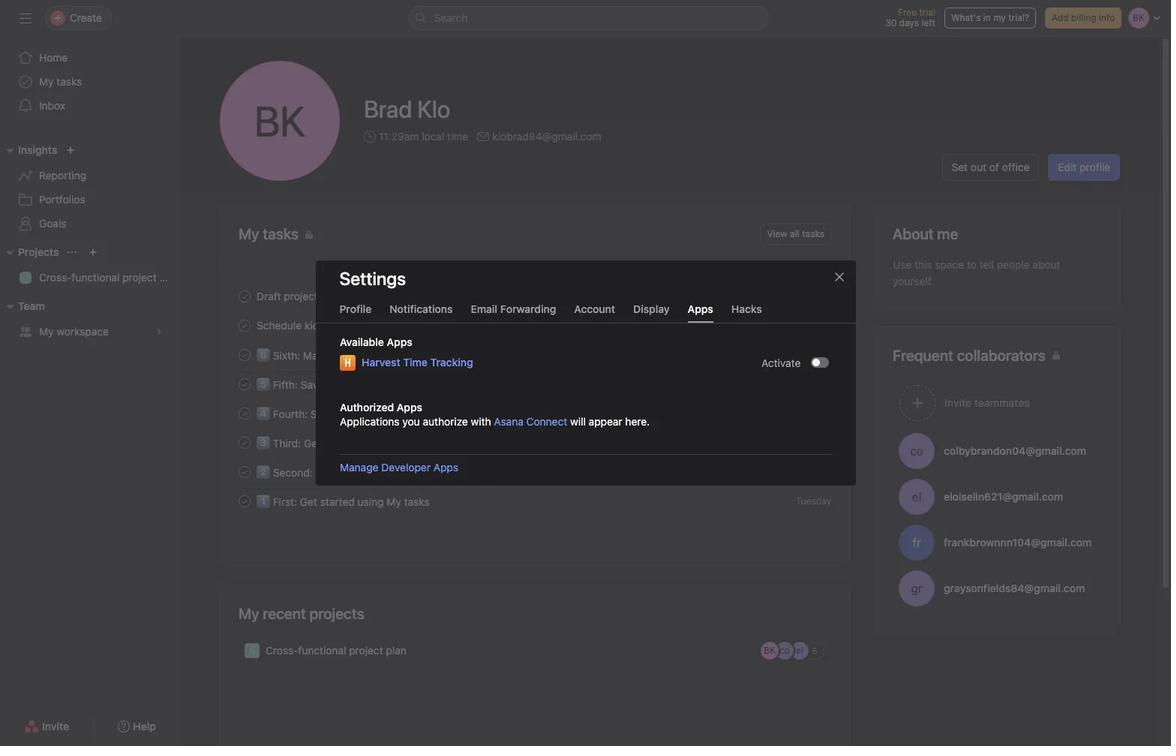 Task type: locate. For each thing, give the bounding box(es) containing it.
you
[[402, 415, 420, 428], [462, 466, 479, 479]]

1 completed checkbox from the top
[[236, 287, 254, 305]]

search
[[434, 11, 468, 24]]

completed image for 4️⃣
[[236, 404, 254, 422]]

1 vertical spatial cross-
[[266, 644, 298, 657]]

1 horizontal spatial in
[[984, 12, 992, 23]]

hide sidebar image
[[20, 12, 32, 24]]

cross- right 'list' image
[[266, 644, 298, 657]]

local
[[422, 130, 445, 143]]

time
[[448, 130, 469, 143], [327, 378, 348, 391]]

completed image left 3️⃣
[[236, 434, 254, 452]]

0 horizontal spatial asana
[[443, 378, 473, 391]]

0 horizontal spatial co
[[780, 645, 790, 656]]

completed image left the 4️⃣
[[236, 404, 254, 422]]

today
[[767, 320, 793, 331]]

2 horizontal spatial tasks
[[803, 228, 825, 239]]

out
[[971, 161, 987, 173]]

cross-functional project plan up 'teams' element on the left top of the page
[[39, 271, 180, 284]]

apps down sections
[[433, 461, 458, 474]]

meeting
[[340, 319, 380, 332]]

1 horizontal spatial of
[[990, 161, 1000, 173]]

0 vertical spatial el
[[913, 490, 922, 503]]

0 horizontal spatial in
[[432, 378, 440, 391]]

asana
[[443, 378, 473, 391], [494, 415, 524, 428]]

teams element
[[0, 293, 180, 347]]

set out of office button
[[943, 154, 1040, 181]]

project
[[123, 271, 157, 284], [284, 290, 318, 303], [349, 644, 383, 657]]

completed image left 2️⃣
[[236, 463, 254, 481]]

0 vertical spatial bk
[[254, 96, 306, 146]]

info
[[1100, 12, 1116, 23]]

forwarding
[[501, 303, 557, 315]]

fifth:
[[273, 378, 298, 391]]

project left brief
[[284, 290, 318, 303]]

get right 'third:'
[[304, 437, 321, 450]]

0 horizontal spatial you
[[402, 415, 420, 428]]

3 completed checkbox from the top
[[236, 434, 254, 452]]

1 vertical spatial tasks
[[803, 228, 825, 239]]

0 horizontal spatial cross-functional project plan
[[39, 271, 180, 284]]

kickoff
[[305, 319, 337, 332]]

use
[[893, 258, 912, 271]]

0 vertical spatial with
[[471, 415, 491, 428]]

time right local
[[448, 130, 469, 143]]

on
[[335, 408, 347, 420]]

0 vertical spatial cross-functional project plan
[[39, 271, 180, 284]]

cross- down projects
[[39, 271, 72, 284]]

settings
[[340, 268, 406, 289]]

2 vertical spatial project
[[349, 644, 383, 657]]

completed checkbox left 6️⃣
[[236, 346, 254, 364]]

el left the '5'
[[797, 645, 804, 656]]

7 completed image from the top
[[236, 492, 254, 510]]

of inside button
[[990, 161, 1000, 173]]

get
[[304, 437, 321, 450], [300, 496, 318, 508]]

asana connect link
[[494, 415, 567, 428]]

using
[[358, 496, 384, 508]]

functional down recent projects
[[298, 644, 346, 657]]

1 vertical spatial el
[[797, 645, 804, 656]]

schedule kickoff meeting
[[257, 319, 380, 332]]

switch
[[811, 357, 829, 368]]

apps left hacks
[[688, 303, 714, 315]]

Completed checkbox
[[236, 316, 254, 334], [236, 346, 254, 364], [236, 434, 254, 452]]

0 horizontal spatial tasks
[[57, 75, 82, 88]]

tasks right all
[[803, 228, 825, 239]]

0 vertical spatial time
[[448, 130, 469, 143]]

3 completed image from the top
[[236, 375, 254, 393]]

available
[[340, 336, 384, 348]]

completed checkbox for 6️⃣
[[236, 346, 254, 364]]

0 vertical spatial tuesday
[[796, 349, 832, 360]]

account button
[[575, 303, 616, 323]]

0 vertical spatial functional
[[72, 271, 120, 284]]

in
[[984, 12, 992, 23], [432, 378, 440, 391]]

work down available
[[332, 349, 355, 362]]

1 vertical spatial work
[[428, 408, 452, 420]]

0 horizontal spatial cross-
[[39, 271, 72, 284]]

1 vertical spatial with
[[375, 437, 395, 450]]

apps up manageable
[[387, 336, 412, 348]]

tasks down home
[[57, 75, 82, 88]]

0 horizontal spatial bk
[[254, 96, 306, 146]]

2 vertical spatial completed checkbox
[[236, 434, 254, 452]]

my recent projects
[[239, 605, 365, 622]]

my for my workspace
[[39, 325, 54, 338]]

of right out
[[990, 161, 1000, 173]]

inbox
[[39, 99, 65, 112]]

first:
[[273, 496, 297, 508]]

with right authorize on the left bottom of page
[[471, 415, 491, 428]]

6️⃣ sixth: make work manageable
[[257, 349, 417, 362]]

my for my recent projects
[[239, 605, 259, 622]]

use this space to tell people about yourself.
[[893, 258, 1061, 288]]

brief
[[321, 290, 343, 303]]

apps inside authorized apps applications you authorize with asana connect will appear here.
[[397, 401, 422, 414]]

1 tuesday from the top
[[796, 349, 832, 360]]

completed image left "draft"
[[236, 287, 254, 305]]

1 completed checkbox from the top
[[236, 316, 254, 334]]

plan
[[160, 271, 180, 284], [386, 644, 407, 657]]

completed checkbox left schedule
[[236, 316, 254, 334]]

my right using
[[387, 496, 402, 508]]

add billing info button
[[1046, 8, 1122, 29]]

that's
[[390, 466, 417, 479]]

1 tuesday button from the top
[[796, 349, 832, 360]]

2 completed image from the top
[[236, 346, 254, 364]]

el up 'fr'
[[913, 490, 922, 503]]

0 horizontal spatial el
[[797, 645, 804, 656]]

will
[[570, 415, 586, 428]]

4️⃣ fourth: stay on top of incoming work
[[257, 408, 452, 420]]

cross-functional project plan
[[39, 271, 180, 284], [266, 644, 407, 657]]

in left my
[[984, 12, 992, 23]]

apps
[[688, 303, 714, 315], [387, 336, 412, 348], [397, 401, 422, 414], [433, 461, 458, 474]]

insights
[[18, 143, 57, 156]]

my tasks
[[39, 75, 82, 88]]

view all tasks button
[[761, 224, 832, 245]]

my inside 'teams' element
[[39, 325, 54, 338]]

functional
[[72, 271, 120, 284], [298, 644, 346, 657]]

0 vertical spatial cross-
[[39, 271, 72, 284]]

completed checkbox left 2️⃣
[[236, 463, 254, 481]]

0 vertical spatial plan
[[160, 271, 180, 284]]

1 completed image from the top
[[236, 287, 254, 305]]

sixth:
[[273, 349, 300, 362]]

work up sections
[[428, 408, 452, 420]]

1 vertical spatial of
[[369, 408, 379, 420]]

4 completed checkbox from the top
[[236, 463, 254, 481]]

get right first:
[[300, 496, 318, 508]]

oct
[[803, 320, 818, 331]]

2 completed checkbox from the top
[[236, 346, 254, 364]]

2 completed checkbox from the top
[[236, 375, 254, 393]]

reporting
[[39, 169, 86, 182]]

tuesday button for 1️⃣ first: get started using my tasks
[[796, 496, 832, 507]]

activate
[[762, 356, 801, 369]]

billing
[[1072, 12, 1097, 23]]

0 horizontal spatial time
[[327, 378, 348, 391]]

my down team
[[39, 325, 54, 338]]

my up inbox
[[39, 75, 54, 88]]

my
[[39, 75, 54, 88], [39, 325, 54, 338], [387, 496, 402, 508], [239, 605, 259, 622]]

3 completed checkbox from the top
[[236, 404, 254, 422]]

collaborating
[[366, 378, 429, 391]]

0 horizontal spatial plan
[[160, 271, 180, 284]]

with down applications
[[375, 437, 395, 450]]

today – oct 23
[[767, 320, 832, 331]]

5 completed image from the top
[[236, 434, 254, 452]]

2 tuesday from the top
[[796, 496, 832, 507]]

tuesday for 6️⃣ sixth: make work manageable
[[796, 349, 832, 360]]

free trial 30 days left
[[886, 7, 936, 29]]

trial?
[[1009, 12, 1030, 23]]

5️⃣
[[257, 378, 270, 391]]

asana left connect
[[494, 415, 524, 428]]

11:29am local time
[[379, 130, 469, 143]]

apps down collaborating
[[397, 401, 422, 414]]

1 horizontal spatial tasks
[[404, 496, 430, 508]]

completed image for 5️⃣
[[236, 375, 254, 393]]

completed checkbox for schedule
[[236, 316, 254, 334]]

0 vertical spatial in
[[984, 12, 992, 23]]

1 vertical spatial tuesday
[[796, 496, 832, 507]]

0 horizontal spatial project
[[123, 271, 157, 284]]

completed image left 1️⃣
[[236, 492, 254, 510]]

my inside global element
[[39, 75, 54, 88]]

1 horizontal spatial with
[[471, 415, 491, 428]]

cross-
[[39, 271, 72, 284], [266, 644, 298, 657]]

project up 'teams' element on the left top of the page
[[123, 271, 157, 284]]

–
[[795, 320, 800, 331]]

my tasks
[[239, 225, 299, 242]]

here.
[[625, 415, 650, 428]]

1 vertical spatial plan
[[386, 644, 407, 657]]

completed checkbox left 1️⃣
[[236, 492, 254, 510]]

brad klo
[[364, 95, 451, 123]]

1 horizontal spatial work
[[428, 408, 452, 420]]

1 vertical spatial functional
[[298, 644, 346, 657]]

my for my tasks
[[39, 75, 54, 88]]

5 completed checkbox from the top
[[236, 492, 254, 510]]

display button
[[634, 303, 670, 323]]

asana down tracking at the top of page
[[443, 378, 473, 391]]

11:29am
[[379, 130, 419, 143]]

inbox link
[[9, 94, 171, 118]]

completed checkbox for draft
[[236, 287, 254, 305]]

6 completed image from the top
[[236, 463, 254, 481]]

0 vertical spatial of
[[990, 161, 1000, 173]]

1 horizontal spatial bk
[[764, 645, 776, 656]]

0 vertical spatial tuesday button
[[796, 349, 832, 360]]

invite button
[[14, 713, 79, 740]]

you up sections
[[402, 415, 420, 428]]

time
[[403, 356, 428, 369]]

schedule
[[257, 319, 302, 332]]

you inside authorized apps applications you authorize with asana connect will appear here.
[[402, 415, 420, 428]]

4️⃣
[[257, 408, 270, 420]]

1 vertical spatial asana
[[494, 415, 524, 428]]

functional up 'teams' element on the left top of the page
[[72, 271, 120, 284]]

1 vertical spatial completed checkbox
[[236, 346, 254, 364]]

completed checkbox left 5️⃣
[[236, 375, 254, 393]]

cross-functional project plan down recent projects
[[266, 644, 407, 657]]

0 horizontal spatial functional
[[72, 271, 120, 284]]

1 vertical spatial you
[[462, 466, 479, 479]]

completed checkbox left "draft"
[[236, 287, 254, 305]]

4 completed image from the top
[[236, 404, 254, 422]]

asana inside authorized apps applications you authorize with asana connect will appear here.
[[494, 415, 524, 428]]

recent projects
[[263, 605, 365, 622]]

completed image
[[236, 287, 254, 305], [236, 346, 254, 364], [236, 375, 254, 393], [236, 404, 254, 422], [236, 434, 254, 452], [236, 463, 254, 481], [236, 492, 254, 510]]

1 vertical spatial in
[[432, 378, 440, 391]]

completed image for 3️⃣
[[236, 434, 254, 452]]

0 vertical spatial completed checkbox
[[236, 316, 254, 334]]

0 horizontal spatial work
[[332, 349, 355, 362]]

right
[[420, 466, 443, 479]]

eloiselin621@gmail.com
[[944, 490, 1064, 503]]

completed image for draft
[[236, 287, 254, 305]]

0 vertical spatial get
[[304, 437, 321, 450]]

insights element
[[0, 137, 180, 239]]

my up 'list' image
[[239, 605, 259, 622]]

0 vertical spatial tasks
[[57, 75, 82, 88]]

reporting link
[[9, 164, 171, 188]]

project down recent projects
[[349, 644, 383, 657]]

tasks down that's
[[404, 496, 430, 508]]

tasks inside 'my tasks' link
[[57, 75, 82, 88]]

completed image left 6️⃣
[[236, 346, 254, 364]]

plan inside "projects" element
[[160, 271, 180, 284]]

1 vertical spatial get
[[300, 496, 318, 508]]

3️⃣ third: get organized with sections
[[257, 437, 439, 450]]

what's
[[952, 12, 982, 23]]

1 horizontal spatial asana
[[494, 415, 524, 428]]

manage
[[340, 461, 378, 474]]

0 vertical spatial you
[[402, 415, 420, 428]]

completed checkbox for 5️⃣
[[236, 375, 254, 393]]

time left by
[[327, 378, 348, 391]]

in inside what's in my trial? button
[[984, 12, 992, 23]]

of right "top"
[[369, 408, 379, 420]]

you right for
[[462, 466, 479, 479]]

1 vertical spatial tuesday button
[[796, 496, 832, 507]]

1 vertical spatial bk
[[764, 645, 776, 656]]

completed image left 5️⃣
[[236, 375, 254, 393]]

completed checkbox left the 4️⃣
[[236, 404, 254, 422]]

notifications
[[390, 303, 453, 315]]

2 tuesday button from the top
[[796, 496, 832, 507]]

completed checkbox left 3️⃣
[[236, 434, 254, 452]]

in down tracking at the top of page
[[432, 378, 440, 391]]

1 horizontal spatial co
[[911, 444, 924, 458]]

save
[[301, 378, 324, 391]]

1 vertical spatial project
[[284, 290, 318, 303]]

Completed checkbox
[[236, 287, 254, 305], [236, 375, 254, 393], [236, 404, 254, 422], [236, 463, 254, 481], [236, 492, 254, 510]]

1 vertical spatial cross-functional project plan
[[266, 644, 407, 657]]



Task type: vqa. For each thing, say whether or not it's contained in the screenshot.
second Task Name text field
no



Task type: describe. For each thing, give the bounding box(es) containing it.
cross-functional project plan inside "projects" element
[[39, 271, 180, 284]]

search list box
[[409, 6, 769, 30]]

authorize
[[423, 415, 468, 428]]

1 horizontal spatial time
[[448, 130, 469, 143]]

home
[[39, 51, 68, 64]]

harvest time tracking link
[[361, 354, 473, 371]]

view
[[768, 228, 788, 239]]

completed image
[[236, 316, 254, 334]]

list image
[[248, 646, 257, 655]]

tuesday button for 6️⃣ sixth: make work manageable
[[796, 349, 832, 360]]

sections
[[398, 437, 439, 450]]

completed image for 6️⃣
[[236, 346, 254, 364]]

projects element
[[0, 239, 180, 293]]

0 vertical spatial project
[[123, 271, 157, 284]]

tasks inside view all tasks button
[[803, 228, 825, 239]]

authorized apps applications you authorize with asana connect will appear here.
[[340, 401, 650, 428]]

my tasks link
[[9, 70, 171, 94]]

2 vertical spatial tasks
[[404, 496, 430, 508]]

my workspace
[[39, 325, 109, 338]]

functional inside "projects" element
[[72, 271, 120, 284]]

completed checkbox for 3️⃣
[[236, 434, 254, 452]]

left
[[922, 17, 936, 29]]

klobrad84@gmail.com
[[493, 130, 602, 143]]

1 horizontal spatial cross-functional project plan
[[266, 644, 407, 657]]

fourth:
[[273, 408, 308, 420]]

the
[[339, 466, 355, 479]]

1 horizontal spatial functional
[[298, 644, 346, 657]]

space
[[936, 258, 965, 271]]

connect
[[526, 415, 567, 428]]

view all tasks
[[768, 228, 825, 239]]

frankbrownnn104@gmail.com
[[944, 536, 1093, 548]]

draft project brief
[[257, 290, 343, 303]]

5
[[813, 645, 818, 657]]

trial
[[920, 7, 936, 18]]

1 vertical spatial co
[[780, 645, 790, 656]]

with inside authorized apps applications you authorize with asana connect will appear here.
[[471, 415, 491, 428]]

authorized
[[340, 401, 394, 414]]

portfolios
[[39, 193, 85, 206]]

people
[[998, 258, 1031, 271]]

23
[[821, 320, 832, 331]]

frequent collaborators
[[893, 347, 1046, 364]]

this
[[915, 258, 933, 271]]

cross-functional project plan link
[[9, 266, 180, 290]]

2️⃣ second: find the layout that's right for you
[[257, 466, 479, 479]]

hacks
[[732, 303, 763, 315]]

portfolios link
[[9, 188, 171, 212]]

by
[[351, 378, 363, 391]]

0 vertical spatial work
[[332, 349, 355, 362]]

display
[[634, 303, 670, 315]]

1 horizontal spatial cross-
[[266, 644, 298, 657]]

to
[[968, 258, 977, 271]]

third:
[[273, 437, 301, 450]]

harvest
[[361, 356, 400, 369]]

cross- inside "projects" element
[[39, 271, 72, 284]]

team button
[[0, 297, 45, 315]]

0 vertical spatial co
[[911, 444, 924, 458]]

email
[[471, 303, 498, 315]]

developer
[[381, 461, 431, 474]]

edit profile
[[1059, 161, 1111, 173]]

6️⃣
[[257, 349, 270, 362]]

all
[[791, 228, 800, 239]]

completed checkbox for 2️⃣
[[236, 463, 254, 481]]

incoming
[[381, 408, 426, 420]]

close image
[[834, 271, 846, 283]]

my workspace link
[[9, 320, 171, 344]]

harvest time tracking
[[361, 356, 473, 369]]

appear
[[589, 415, 622, 428]]

2 horizontal spatial project
[[349, 644, 383, 657]]

5️⃣ fifth: save time by collaborating in asana
[[257, 378, 473, 391]]

my
[[994, 12, 1007, 23]]

tuesday for 1️⃣ first: get started using my tasks
[[796, 496, 832, 507]]

tell
[[980, 258, 995, 271]]

team
[[18, 300, 45, 312]]

what's in my trial? button
[[945, 8, 1037, 29]]

hacks button
[[732, 303, 763, 323]]

what's in my trial?
[[952, 12, 1030, 23]]

0 vertical spatial asana
[[443, 378, 473, 391]]

projects button
[[0, 243, 59, 261]]

add
[[1053, 12, 1069, 23]]

completed image for 1️⃣
[[236, 492, 254, 510]]

free
[[899, 7, 917, 18]]

fr
[[913, 536, 922, 549]]

get for started
[[300, 496, 318, 508]]

1 horizontal spatial project
[[284, 290, 318, 303]]

notifications button
[[390, 303, 453, 323]]

0 horizontal spatial of
[[369, 408, 379, 420]]

search button
[[409, 6, 769, 30]]

klobrad84@gmail.com link
[[493, 128, 602, 145]]

days
[[900, 17, 920, 29]]

global element
[[0, 37, 180, 127]]

find
[[316, 466, 336, 479]]

applications
[[340, 415, 399, 428]]

manage developer apps
[[340, 461, 458, 474]]

goals link
[[9, 212, 171, 236]]

tracking
[[430, 356, 473, 369]]

insights button
[[0, 141, 57, 159]]

home link
[[9, 46, 171, 70]]

completed checkbox for 4️⃣
[[236, 404, 254, 422]]

1 horizontal spatial el
[[913, 490, 922, 503]]

completed checkbox for 1️⃣
[[236, 492, 254, 510]]

about
[[1033, 258, 1061, 271]]

layout
[[358, 466, 387, 479]]

second:
[[273, 466, 313, 479]]

0 horizontal spatial with
[[375, 437, 395, 450]]

office
[[1003, 161, 1030, 173]]

account
[[575, 303, 616, 315]]

set
[[952, 161, 969, 173]]

get for organized
[[304, 437, 321, 450]]

1 horizontal spatial plan
[[386, 644, 407, 657]]

profile
[[1080, 161, 1111, 173]]

profile button
[[340, 303, 372, 323]]

completed image for 2️⃣
[[236, 463, 254, 481]]

1 horizontal spatial you
[[462, 466, 479, 479]]

top
[[350, 408, 366, 420]]

email forwarding
[[471, 303, 557, 315]]

draft
[[257, 290, 281, 303]]

1 vertical spatial time
[[327, 378, 348, 391]]

available apps
[[340, 336, 412, 348]]



